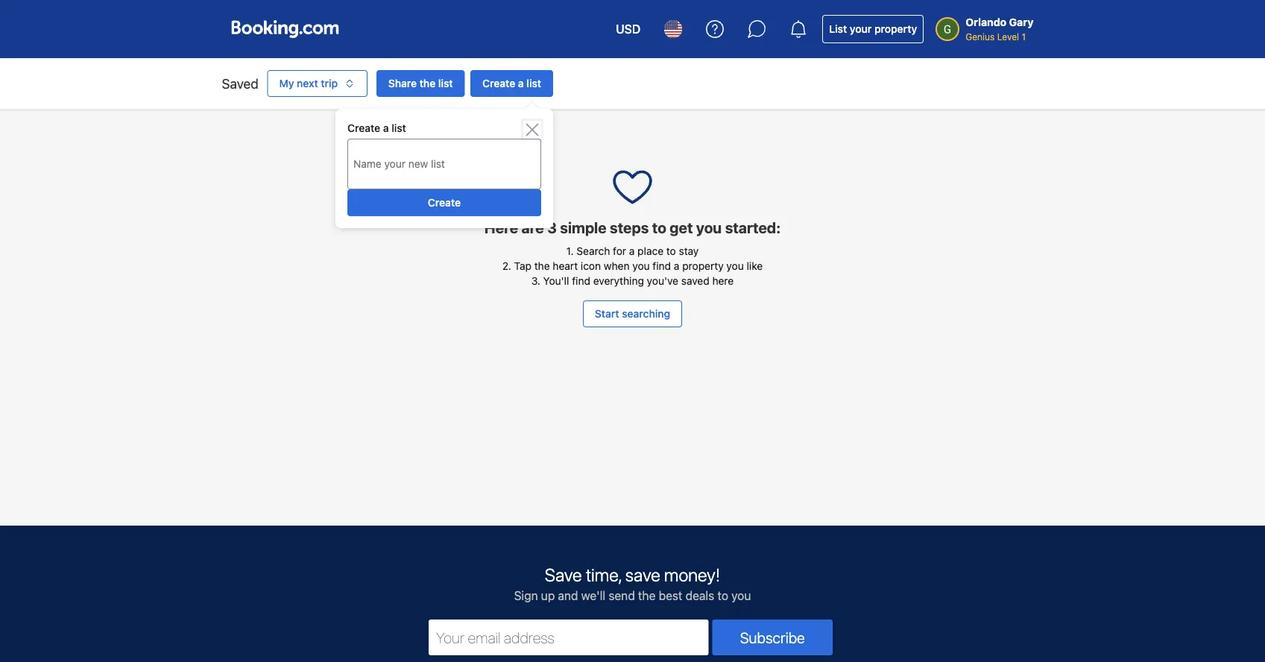 Task type: locate. For each thing, give the bounding box(es) containing it.
the inside button
[[420, 77, 436, 89]]

2 horizontal spatial the
[[638, 589, 656, 603]]

for
[[613, 245, 626, 257]]

start searching button
[[583, 301, 682, 327]]

you right deals
[[732, 589, 751, 603]]

subscribe
[[740, 629, 805, 646]]

create
[[483, 77, 515, 89], [347, 122, 380, 134], [428, 196, 461, 209]]

Your email address email field
[[429, 620, 709, 655]]

the right share at top
[[420, 77, 436, 89]]

to inside save time, save money! sign up and we'll send the best deals to you
[[718, 589, 729, 603]]

0 horizontal spatial the
[[420, 77, 436, 89]]

you down place
[[633, 260, 650, 272]]

gary
[[1009, 16, 1034, 28]]

1 horizontal spatial create
[[428, 196, 461, 209]]

you
[[696, 218, 722, 236], [633, 260, 650, 272], [727, 260, 744, 272], [732, 589, 751, 603]]

1 horizontal spatial create a list
[[483, 77, 541, 89]]

my next trip
[[279, 77, 338, 89]]

here are 3 simple steps to get you started:
[[485, 218, 781, 236]]

orlando gary genius level 1
[[966, 16, 1034, 42]]

property
[[875, 23, 917, 35], [682, 260, 724, 272]]

next
[[297, 77, 318, 89]]

create button
[[347, 189, 541, 216]]

find up 'you've'
[[653, 260, 671, 272]]

list
[[438, 77, 453, 89], [527, 77, 541, 89], [392, 122, 406, 134]]

time,
[[586, 564, 622, 585]]

you right get on the top right
[[696, 218, 722, 236]]

trip
[[321, 77, 338, 89]]

property up saved
[[682, 260, 724, 272]]

list down share at top
[[392, 122, 406, 134]]

list up "close" icon
[[527, 77, 541, 89]]

like
[[747, 260, 763, 272]]

find
[[653, 260, 671, 272], [572, 275, 591, 287]]

the up 3.
[[534, 260, 550, 272]]

you've
[[647, 275, 679, 287]]

1 horizontal spatial property
[[875, 23, 917, 35]]

create a list down share at top
[[347, 122, 406, 134]]

0 horizontal spatial find
[[572, 275, 591, 287]]

the inside save time, save money! sign up and we'll send the best deals to you
[[638, 589, 656, 603]]

create inside create button
[[428, 196, 461, 209]]

0 vertical spatial create a list
[[483, 77, 541, 89]]

my next trip button
[[267, 70, 368, 97]]

here
[[712, 275, 734, 287]]

to left stay
[[667, 245, 676, 257]]

2 vertical spatial to
[[718, 589, 729, 603]]

1
[[1022, 31, 1026, 42]]

1 vertical spatial to
[[667, 245, 676, 257]]

list your property link
[[823, 15, 924, 43]]

booking.com online hotel reservations image
[[232, 20, 339, 38]]

stay
[[679, 245, 699, 257]]

1 horizontal spatial list
[[438, 77, 453, 89]]

you'll
[[543, 275, 569, 287]]

0 vertical spatial create
[[483, 77, 515, 89]]

to left get on the top right
[[652, 218, 667, 236]]

save time, save money! sign up and we'll send the best deals to you
[[514, 564, 751, 603]]

1 vertical spatial property
[[682, 260, 724, 272]]

to
[[652, 218, 667, 236], [667, 245, 676, 257], [718, 589, 729, 603]]

1 vertical spatial the
[[534, 260, 550, 272]]

here
[[485, 218, 518, 236]]

property right your
[[875, 23, 917, 35]]

to inside 1. search for a place to stay 2. tap the heart icon when you find a property you like 3. you'll find everything you've saved here
[[667, 245, 676, 257]]

simple
[[560, 218, 607, 236]]

close image
[[523, 121, 541, 139]]

create a list
[[483, 77, 541, 89], [347, 122, 406, 134]]

2 vertical spatial create
[[428, 196, 461, 209]]

best
[[659, 589, 683, 603]]

a right for
[[629, 245, 635, 257]]

send
[[609, 589, 635, 603]]

to right deals
[[718, 589, 729, 603]]

orlando
[[966, 16, 1007, 28]]

2 horizontal spatial list
[[527, 77, 541, 89]]

get
[[670, 218, 693, 236]]

1 horizontal spatial find
[[653, 260, 671, 272]]

create a list up "close" icon
[[483, 77, 541, 89]]

saved
[[222, 75, 259, 91]]

create a list button
[[471, 70, 553, 97]]

share the list button
[[376, 70, 465, 97]]

2 horizontal spatial create
[[483, 77, 515, 89]]

to for stay
[[667, 245, 676, 257]]

0 vertical spatial the
[[420, 77, 436, 89]]

heart
[[553, 260, 578, 272]]

you inside save time, save money! sign up and we'll send the best deals to you
[[732, 589, 751, 603]]

the
[[420, 77, 436, 89], [534, 260, 550, 272], [638, 589, 656, 603]]

1 horizontal spatial the
[[534, 260, 550, 272]]

list your property
[[829, 23, 917, 35]]

the inside 1. search for a place to stay 2. tap the heart icon when you find a property you like 3. you'll find everything you've saved here
[[534, 260, 550, 272]]

are
[[522, 218, 544, 236]]

0 horizontal spatial property
[[682, 260, 724, 272]]

0 horizontal spatial create a list
[[347, 122, 406, 134]]

my
[[279, 77, 294, 89]]

0 vertical spatial property
[[875, 23, 917, 35]]

create inside create a list button
[[483, 77, 515, 89]]

started:
[[725, 218, 781, 236]]

everything
[[593, 275, 644, 287]]

the down save
[[638, 589, 656, 603]]

0 horizontal spatial create
[[347, 122, 380, 134]]

2 vertical spatial the
[[638, 589, 656, 603]]

we'll
[[581, 589, 606, 603]]

find down 'icon'
[[572, 275, 591, 287]]

list right share at top
[[438, 77, 453, 89]]

0 vertical spatial to
[[652, 218, 667, 236]]

list for create a list button
[[527, 77, 541, 89]]

a
[[518, 77, 524, 89], [383, 122, 389, 134], [629, 245, 635, 257], [674, 260, 680, 272]]

a up "close" icon
[[518, 77, 524, 89]]



Task type: describe. For each thing, give the bounding box(es) containing it.
start searching
[[595, 308, 670, 320]]

search
[[577, 245, 610, 257]]

create a list inside button
[[483, 77, 541, 89]]

save
[[545, 564, 582, 585]]

property inside 1. search for a place to stay 2. tap the heart icon when you find a property you like 3. you'll find everything you've saved here
[[682, 260, 724, 272]]

0 horizontal spatial list
[[392, 122, 406, 134]]

1.
[[566, 245, 574, 257]]

a inside button
[[518, 77, 524, 89]]

the for save
[[638, 589, 656, 603]]

steps
[[610, 218, 649, 236]]

and
[[558, 589, 578, 603]]

genius
[[966, 31, 995, 42]]

level
[[997, 31, 1019, 42]]

up
[[541, 589, 555, 603]]

list for share the list button
[[438, 77, 453, 89]]

3.
[[531, 275, 541, 287]]

usd button
[[607, 11, 650, 47]]

sign
[[514, 589, 538, 603]]

share
[[388, 77, 417, 89]]

you up here in the right top of the page
[[727, 260, 744, 272]]

save
[[625, 564, 660, 585]]

to for get
[[652, 218, 667, 236]]

1 vertical spatial find
[[572, 275, 591, 287]]

usd
[[616, 22, 641, 36]]

your
[[850, 23, 872, 35]]

1 vertical spatial create
[[347, 122, 380, 134]]

tap
[[514, 260, 532, 272]]

start
[[595, 308, 619, 320]]

1. search for a place to stay 2. tap the heart icon when you find a property you like 3. you'll find everything you've saved here
[[502, 245, 763, 287]]

money!
[[664, 564, 720, 585]]

3
[[547, 218, 557, 236]]

subscribe button
[[713, 620, 833, 655]]

2.
[[502, 260, 511, 272]]

saved
[[681, 275, 710, 287]]

list
[[829, 23, 847, 35]]

a down stay
[[674, 260, 680, 272]]

icon
[[581, 260, 601, 272]]

share the list
[[388, 77, 453, 89]]

searching
[[622, 308, 670, 320]]

1 vertical spatial create a list
[[347, 122, 406, 134]]

0 vertical spatial find
[[653, 260, 671, 272]]

when
[[604, 260, 630, 272]]

the for 1.
[[534, 260, 550, 272]]

a down share at top
[[383, 122, 389, 134]]

deals
[[686, 589, 715, 603]]

place
[[638, 245, 664, 257]]

Create a list text field
[[347, 151, 541, 177]]



Task type: vqa. For each thing, say whether or not it's contained in the screenshot.
the steps
yes



